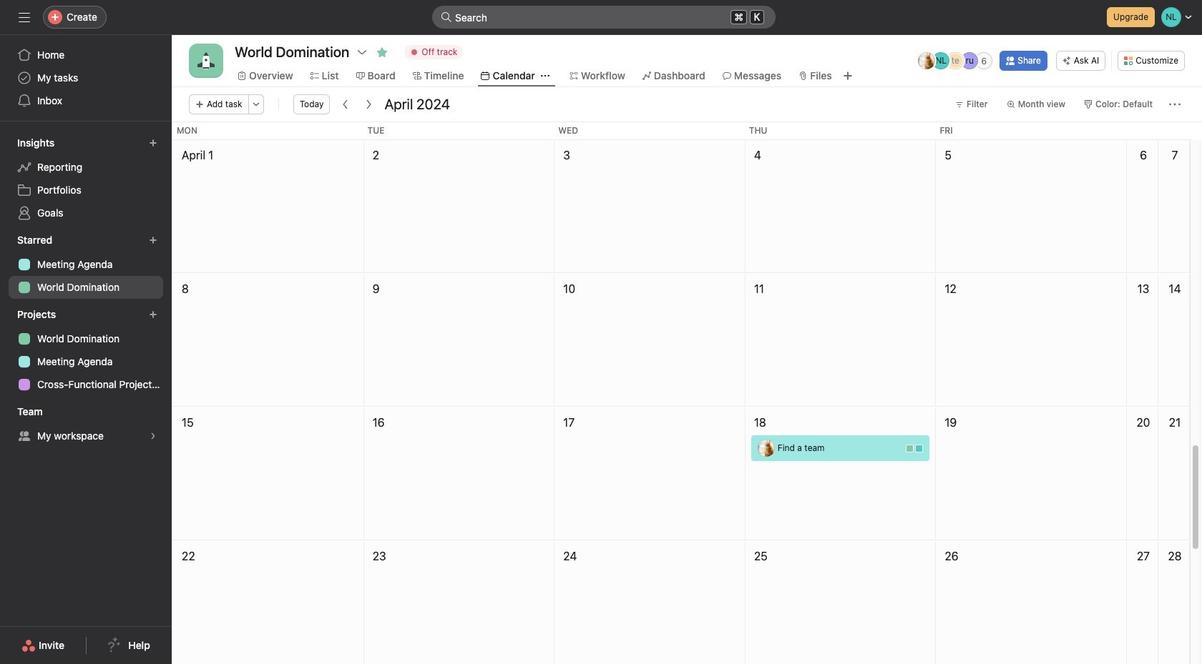 Task type: locate. For each thing, give the bounding box(es) containing it.
add items to starred image
[[149, 236, 157, 245]]

projects element
[[0, 302, 172, 399]]

global element
[[0, 35, 172, 121]]

see details, my workspace image
[[149, 432, 157, 441]]

remove from starred image
[[377, 47, 388, 58]]

Search tasks, projects, and more text field
[[432, 6, 776, 29]]

None field
[[432, 6, 776, 29]]

0 horizontal spatial more actions image
[[252, 100, 260, 109]]

teams element
[[0, 399, 172, 451]]

more actions image
[[1169, 99, 1181, 110], [252, 100, 260, 109]]

previous month image
[[340, 99, 352, 110]]

new insights image
[[149, 139, 157, 147]]



Task type: describe. For each thing, give the bounding box(es) containing it.
rocket image
[[198, 52, 215, 69]]

show options image
[[357, 47, 368, 58]]

new project or portfolio image
[[149, 311, 157, 319]]

insights element
[[0, 130, 172, 228]]

next month image
[[363, 99, 375, 110]]

tab actions image
[[541, 72, 550, 80]]

hide sidebar image
[[19, 11, 30, 23]]

prominent image
[[441, 11, 452, 23]]

add tab image
[[842, 70, 854, 82]]

1 horizontal spatial more actions image
[[1169, 99, 1181, 110]]

starred element
[[0, 228, 172, 302]]



Task type: vqa. For each thing, say whether or not it's contained in the screenshot.
Tab actions Image
yes



